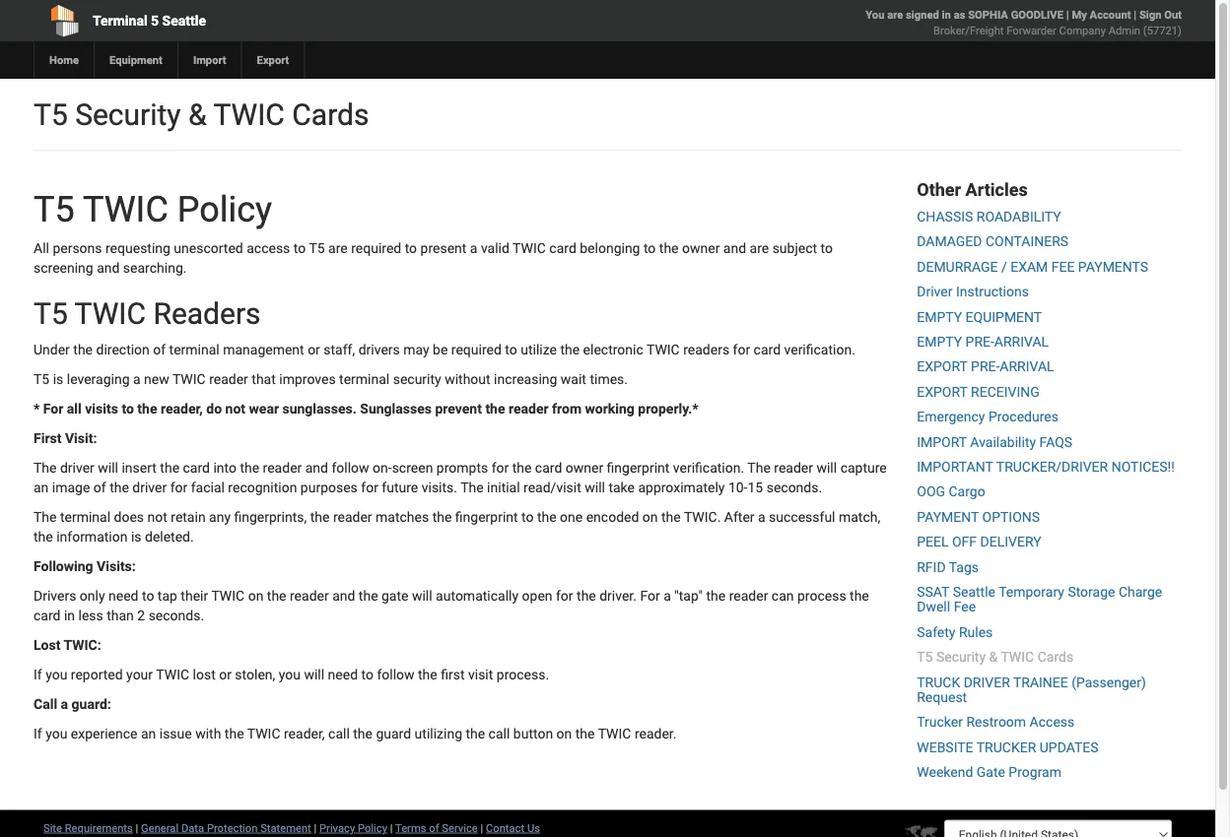 Task type: describe. For each thing, give the bounding box(es) containing it.
data
[[181, 822, 204, 835]]

to right access
[[293, 241, 306, 257]]

a inside the terminal does not retain any fingerprints, the reader matches the fingerprint to the one encoded on the twic. after a successful match, the information is deleted.
[[758, 510, 765, 526]]

the right with
[[225, 727, 244, 743]]

deleted.
[[145, 529, 194, 546]]

broker/freight
[[933, 24, 1004, 37]]

sunglasses.
[[282, 401, 357, 418]]

security inside other articles chassis roadability damaged containers demurrage / exam fee payments driver instructions empty equipment empty pre-arrival export pre-arrival export receiving emergency procedures import availability faqs important trucker/driver notices!! oog cargo payment options peel off delivery rfid tags ssat seattle temporary storage charge dwell fee safety rules t5 security & twic cards truck driver trainee (passenger) request trucker restroom access website trucker updates weekend gate program
[[936, 650, 986, 666]]

and down the requesting at the top of page
[[97, 260, 120, 277]]

on-
[[373, 460, 392, 477]]

the down fingerprints,
[[267, 589, 286, 605]]

follow inside 'the driver will insert the card into the reader and follow on-screen prompts for the card owner fingerprint verification. the reader will capture an image of the driver for facial recognition purposes for future visits. the initial read/visit will take approximately 10-15 seconds.'
[[332, 460, 369, 477]]

any
[[209, 510, 231, 526]]

1 horizontal spatial required
[[451, 342, 502, 358]]

twic up direction
[[75, 297, 146, 332]]

present
[[420, 241, 467, 257]]

card up "facial"
[[183, 460, 210, 477]]

other articles chassis roadability damaged containers demurrage / exam fee payments driver instructions empty equipment empty pre-arrival export pre-arrival export receiving emergency procedures import availability faqs important trucker/driver notices!! oog cargo payment options peel off delivery rfid tags ssat seattle temporary storage charge dwell fee safety rules t5 security & twic cards truck driver trainee (passenger) request trucker restroom access website trucker updates weekend gate program
[[917, 179, 1175, 781]]

damaged containers link
[[917, 234, 1069, 250]]

following
[[34, 559, 93, 575]]

first
[[441, 667, 465, 684]]

access
[[247, 241, 290, 257]]

storage
[[1068, 584, 1115, 601]]

electronic
[[583, 342, 643, 358]]

2 vertical spatial of
[[429, 822, 439, 835]]

0 vertical spatial &
[[188, 97, 207, 132]]

times.
[[590, 372, 628, 388]]

card inside all persons requesting unescorted access to t5 are required to present a valid twic card belonging to the owner and are subject to screening and searching.
[[549, 241, 576, 257]]

or for staff,
[[308, 342, 320, 358]]

twic up the requesting at the top of page
[[83, 189, 168, 231]]

cards inside other articles chassis roadability damaged containers demurrage / exam fee payments driver instructions empty equipment empty pre-arrival export pre-arrival export receiving emergency procedures import availability faqs important trucker/driver notices!! oog cargo payment options peel off delivery rfid tags ssat seattle temporary storage charge dwell fee safety rules t5 security & twic cards truck driver trainee (passenger) request trucker restroom access website trucker updates weekend gate program
[[1038, 650, 1073, 666]]

call a guard:
[[34, 697, 111, 713]]

t5 for t5 twic policy
[[34, 189, 75, 231]]

the left twic.
[[661, 510, 681, 526]]

0 horizontal spatial reader,
[[161, 401, 203, 418]]

demurrage
[[917, 259, 998, 275]]

2 export from the top
[[917, 384, 968, 400]]

2 empty from the top
[[917, 334, 962, 350]]

my
[[1072, 8, 1087, 21]]

can
[[772, 589, 794, 605]]

the down prompts
[[460, 480, 484, 496]]

the down the purposes
[[310, 510, 330, 526]]

1 vertical spatial arrival
[[1000, 359, 1054, 375]]

will right stolen,
[[304, 667, 324, 684]]

and inside 'the driver will insert the card into the reader and follow on-screen prompts for the card owner fingerprint verification. the reader will capture an image of the driver for facial recognition purposes for future visits. the initial read/visit will take approximately 10-15 seconds.'
[[305, 460, 328, 477]]

automatically
[[436, 589, 519, 605]]

for inside drivers only need to tap their twic on the reader and the gate will automatically open for the driver. for a "tap" the reader can process the card in less than 2 seconds.
[[556, 589, 573, 605]]

export link
[[241, 41, 304, 79]]

| left terms
[[390, 822, 393, 835]]

0 horizontal spatial are
[[328, 241, 348, 257]]

other
[[917, 179, 961, 200]]

direction
[[96, 342, 150, 358]]

the down new
[[137, 401, 157, 418]]

privacy policy link
[[319, 822, 387, 835]]

twic inside drivers only need to tap their twic on the reader and the gate will automatically open for the driver. for a "tap" the reader can process the card in less than 2 seconds.
[[211, 589, 245, 605]]

requirements
[[65, 822, 133, 835]]

terminal inside the terminal does not retain any fingerprints, the reader matches the fingerprint to the one encoded on the twic. after a successful match, the information is deleted.
[[60, 510, 110, 526]]

are inside the 'you are signed in as sophia goodlive | my account | sign out broker/freight forwarder company admin (57721)'
[[887, 8, 903, 21]]

will left capture
[[817, 460, 837, 477]]

t5 inside other articles chassis roadability damaged containers demurrage / exam fee payments driver instructions empty equipment empty pre-arrival export pre-arrival export receiving emergency procedures import availability faqs important trucker/driver notices!! oog cargo payment options peel off delivery rfid tags ssat seattle temporary storage charge dwell fee safety rules t5 security & twic cards truck driver trainee (passenger) request trucker restroom access website trucker updates weekend gate program
[[917, 650, 933, 666]]

reader left can
[[729, 589, 768, 605]]

"tap"
[[674, 589, 703, 605]]

1 call from the left
[[328, 727, 350, 743]]

goodlive
[[1011, 8, 1063, 21]]

twic left the readers
[[647, 342, 680, 358]]

for left "facial"
[[170, 480, 188, 496]]

driver instructions link
[[917, 284, 1029, 300]]

on for fingerprint
[[642, 510, 658, 526]]

insert
[[122, 460, 157, 477]]

read/visit
[[523, 480, 581, 496]]

the right ""tap"" at the bottom of page
[[706, 589, 726, 605]]

contact
[[486, 822, 524, 835]]

| left 'privacy'
[[314, 822, 317, 835]]

do
[[206, 401, 222, 418]]

in inside the 'you are signed in as sophia goodlive | my account | sign out broker/freight forwarder company admin (57721)'
[[942, 8, 951, 21]]

twic:
[[64, 638, 101, 654]]

fingerprint inside the terminal does not retain any fingerprints, the reader matches the fingerprint to the one encoded on the twic. after a successful match, the information is deleted.
[[455, 510, 518, 526]]

import availability faqs link
[[917, 434, 1073, 450]]

will left take
[[585, 480, 605, 496]]

restroom
[[966, 715, 1026, 731]]

than
[[107, 608, 134, 624]]

to inside drivers only need to tap their twic on the reader and the gate will automatically open for the driver. for a "tap" the reader can process the card in less than 2 seconds.
[[142, 589, 154, 605]]

will left insert
[[98, 460, 118, 477]]

may
[[403, 342, 429, 358]]

emergency
[[917, 409, 985, 425]]

equipment link
[[94, 41, 177, 79]]

0 horizontal spatial is
[[53, 372, 63, 388]]

visits.
[[422, 480, 457, 496]]

access
[[1030, 715, 1075, 731]]

trucker restroom access link
[[917, 715, 1075, 731]]

fingerprints,
[[234, 510, 307, 526]]

important
[[917, 459, 993, 475]]

new
[[144, 372, 169, 388]]

the up wait
[[560, 342, 580, 358]]

if you experience an issue with the twic reader, call the guard utilizing the call button on the twic reader.
[[34, 727, 677, 743]]

seconds. inside drivers only need to tap their twic on the reader and the gate will automatically open for the driver. for a "tap" the reader can process the card in less than 2 seconds.
[[148, 608, 204, 624]]

| left my
[[1066, 8, 1069, 21]]

1 horizontal spatial are
[[750, 241, 769, 257]]

| left sign
[[1134, 8, 1137, 21]]

first
[[34, 431, 62, 447]]

peel
[[917, 534, 949, 550]]

one
[[560, 510, 583, 526]]

the left guard
[[353, 727, 373, 743]]

reader up successful
[[774, 460, 813, 477]]

the right prevent on the left top of the page
[[485, 401, 505, 418]]

properly.*
[[638, 401, 698, 418]]

the up "initial"
[[512, 460, 532, 477]]

0 vertical spatial not
[[225, 401, 245, 418]]

utilizing
[[415, 727, 462, 743]]

ssat
[[917, 584, 949, 601]]

or for stolen,
[[219, 667, 232, 684]]

searching.
[[123, 260, 187, 277]]

1 empty from the top
[[917, 309, 962, 325]]

lost
[[34, 638, 61, 654]]

| right service
[[480, 822, 483, 835]]

that
[[252, 372, 276, 388]]

from
[[552, 401, 582, 418]]

general data protection statement link
[[141, 822, 311, 835]]

you for twic
[[45, 667, 67, 684]]

ssat seattle temporary storage charge dwell fee link
[[917, 584, 1162, 616]]

safety rules link
[[917, 624, 993, 641]]

driver.
[[599, 589, 637, 605]]

to right the belonging
[[644, 241, 656, 257]]

to right subject
[[821, 241, 833, 257]]

fee
[[954, 599, 976, 616]]

1 vertical spatial policy
[[358, 822, 387, 835]]

purposes
[[300, 480, 358, 496]]

the right process
[[850, 589, 869, 605]]

terms
[[395, 822, 426, 835]]

to right visits
[[122, 401, 134, 418]]

site
[[43, 822, 62, 835]]

card right the readers
[[754, 342, 781, 358]]

terminal
[[93, 12, 147, 29]]

without
[[445, 372, 490, 388]]

1 horizontal spatial verification.
[[784, 342, 855, 358]]

general
[[141, 822, 179, 835]]

the right utilizing
[[466, 727, 485, 743]]

the terminal does not retain any fingerprints, the reader matches the fingerprint to the one encoded on the twic. after a successful match, the information is deleted.
[[34, 510, 880, 546]]

safety
[[917, 624, 956, 641]]

0 vertical spatial arrival
[[994, 334, 1049, 350]]

for up "initial"
[[491, 460, 509, 477]]

import link
[[177, 41, 241, 79]]

service
[[442, 822, 478, 835]]

twic left reader.
[[598, 727, 631, 743]]

twic inside all persons requesting unescorted access to t5 are required to present a valid twic card belonging to the owner and are subject to screening and searching.
[[513, 241, 546, 257]]

issue
[[159, 727, 192, 743]]

protection
[[207, 822, 258, 835]]

program
[[1009, 765, 1062, 781]]

owner inside 'the driver will insert the card into the reader and follow on-screen prompts for the card owner fingerprint verification. the reader will capture an image of the driver for facial recognition purposes for future visits. the initial read/visit will take approximately 10-15 seconds.'
[[566, 460, 603, 477]]

for right the readers
[[733, 342, 750, 358]]

lost twic:
[[34, 638, 101, 654]]

into
[[213, 460, 237, 477]]

statement
[[260, 822, 311, 835]]

the down visits.
[[432, 510, 452, 526]]

does
[[114, 510, 144, 526]]

reader up recognition
[[263, 460, 302, 477]]

twic right with
[[247, 727, 280, 743]]

t5 for t5 is leveraging a new twic reader that improves terminal security without increasing wait times.
[[34, 372, 49, 388]]

0 vertical spatial seattle
[[162, 12, 206, 29]]

oog cargo link
[[917, 484, 985, 500]]

and left subject
[[723, 241, 746, 257]]

security
[[393, 372, 441, 388]]

gate
[[381, 589, 409, 605]]

drivers
[[34, 589, 76, 605]]

t5 for t5 security & twic cards
[[34, 97, 68, 132]]

0 horizontal spatial cards
[[292, 97, 369, 132]]

verification. inside 'the driver will insert the card into the reader and follow on-screen prompts for the card owner fingerprint verification. the reader will capture an image of the driver for facial recognition purposes for future visits. the initial read/visit will take approximately 10-15 seconds.'
[[673, 460, 744, 477]]

0 horizontal spatial security
[[75, 97, 181, 132]]

twic inside other articles chassis roadability damaged containers demurrage / exam fee payments driver instructions empty equipment empty pre-arrival export pre-arrival export receiving emergency procedures import availability faqs important trucker/driver notices!! oog cargo payment options peel off delivery rfid tags ssat seattle temporary storage charge dwell fee safety rules t5 security & twic cards truck driver trainee (passenger) request trucker restroom access website trucker updates weekend gate program
[[1001, 650, 1034, 666]]

a inside all persons requesting unescorted access to t5 are required to present a valid twic card belonging to the owner and are subject to screening and searching.
[[470, 241, 477, 257]]

1 export from the top
[[917, 359, 968, 375]]

to left present
[[405, 241, 417, 257]]

| left general
[[136, 822, 138, 835]]

the left gate
[[359, 589, 378, 605]]

the left driver.
[[577, 589, 596, 605]]

the left 'one' at the left of page
[[537, 510, 557, 526]]

1 vertical spatial follow
[[377, 667, 415, 684]]

1 horizontal spatial driver
[[132, 480, 167, 496]]

unescorted
[[174, 241, 243, 257]]

to inside the terminal does not retain any fingerprints, the reader matches the fingerprint to the one encoded on the twic. after a successful match, the information is deleted.
[[521, 510, 534, 526]]

readers
[[153, 297, 261, 332]]



Task type: locate. For each thing, give the bounding box(es) containing it.
0 horizontal spatial for
[[43, 401, 63, 418]]

reader inside the terminal does not retain any fingerprints, the reader matches the fingerprint to the one encoded on the twic. after a successful match, the information is deleted.
[[333, 510, 372, 526]]

0 vertical spatial terminal
[[169, 342, 220, 358]]

1 vertical spatial cards
[[1038, 650, 1073, 666]]

for right driver.
[[640, 589, 660, 605]]

readers
[[683, 342, 729, 358]]

1 vertical spatial driver
[[132, 480, 167, 496]]

if up call
[[34, 667, 42, 684]]

0 horizontal spatial required
[[351, 241, 401, 257]]

successful
[[769, 510, 835, 526]]

truck driver trainee (passenger) request link
[[917, 675, 1146, 706]]

is
[[53, 372, 63, 388], [131, 529, 141, 546]]

0 vertical spatial verification.
[[784, 342, 855, 358]]

future
[[382, 480, 418, 496]]

on right button
[[556, 727, 572, 743]]

fee
[[1051, 259, 1075, 275]]

reader, down if you reported your twic lost or stolen, you will need to follow the first visit process.
[[284, 727, 325, 743]]

0 vertical spatial security
[[75, 97, 181, 132]]

valid
[[481, 241, 509, 257]]

2 vertical spatial on
[[556, 727, 572, 743]]

1 horizontal spatial in
[[942, 8, 951, 21]]

0 vertical spatial is
[[53, 372, 63, 388]]

belonging
[[580, 241, 640, 257]]

the inside the terminal does not retain any fingerprints, the reader matches the fingerprint to the one encoded on the twic. after a successful match, the information is deleted.
[[34, 510, 57, 526]]

is inside the terminal does not retain any fingerprints, the reader matches the fingerprint to the one encoded on the twic. after a successful match, the information is deleted.
[[131, 529, 141, 546]]

an left image
[[34, 480, 49, 496]]

export receiving link
[[917, 384, 1040, 400]]

card up read/visit
[[535, 460, 562, 477]]

card
[[549, 241, 576, 257], [754, 342, 781, 358], [183, 460, 210, 477], [535, 460, 562, 477], [34, 608, 61, 624]]

on inside drivers only need to tap their twic on the reader and the gate will automatically open for the driver. for a "tap" the reader can process the card in less than 2 seconds.
[[248, 589, 264, 605]]

is down under
[[53, 372, 63, 388]]

on inside the terminal does not retain any fingerprints, the reader matches the fingerprint to the one encoded on the twic. after a successful match, the information is deleted.
[[642, 510, 658, 526]]

you are signed in as sophia goodlive | my account | sign out broker/freight forwarder company admin (57721)
[[866, 8, 1182, 37]]

0 vertical spatial an
[[34, 480, 49, 496]]

0 horizontal spatial driver
[[60, 460, 94, 477]]

arrival up receiving
[[1000, 359, 1054, 375]]

owner up read/visit
[[566, 460, 603, 477]]

to
[[293, 241, 306, 257], [405, 241, 417, 257], [644, 241, 656, 257], [821, 241, 833, 257], [505, 342, 517, 358], [122, 401, 134, 418], [521, 510, 534, 526], [142, 589, 154, 605], [361, 667, 374, 684]]

1 vertical spatial or
[[219, 667, 232, 684]]

wear
[[249, 401, 279, 418]]

call
[[34, 697, 57, 713]]

1 vertical spatial not
[[147, 510, 167, 526]]

0 vertical spatial for
[[43, 401, 63, 418]]

seconds. down tap at the left of the page
[[148, 608, 204, 624]]

0 vertical spatial need
[[108, 589, 138, 605]]

gate
[[977, 765, 1005, 781]]

0 horizontal spatial owner
[[566, 460, 603, 477]]

0 vertical spatial driver
[[60, 460, 94, 477]]

1 horizontal spatial is
[[131, 529, 141, 546]]

weekend
[[917, 765, 973, 781]]

guard
[[376, 727, 411, 743]]

the driver will insert the card into the reader and follow on-screen prompts for the card owner fingerprint verification. the reader will capture an image of the driver for facial recognition purposes for future visits. the initial read/visit will take approximately 10-15 seconds.
[[34, 460, 887, 496]]

in inside drivers only need to tap their twic on the reader and the gate will automatically open for the driver. for a "tap" the reader can process the card in less than 2 seconds.
[[64, 608, 75, 624]]

in left "less"
[[64, 608, 75, 624]]

1 vertical spatial terminal
[[339, 372, 390, 388]]

1 horizontal spatial seattle
[[953, 584, 995, 601]]

the down insert
[[110, 480, 129, 496]]

seattle inside other articles chassis roadability damaged containers demurrage / exam fee payments driver instructions empty equipment empty pre-arrival export pre-arrival export receiving emergency procedures import availability faqs important trucker/driver notices!! oog cargo payment options peel off delivery rfid tags ssat seattle temporary storage charge dwell fee safety rules t5 security & twic cards truck driver trainee (passenger) request trucker restroom access website trucker updates weekend gate program
[[953, 584, 995, 601]]

0 horizontal spatial need
[[108, 589, 138, 605]]

(57721)
[[1143, 24, 1182, 37]]

1 vertical spatial on
[[248, 589, 264, 605]]

site requirements link
[[43, 822, 133, 835]]

security down equipment link
[[75, 97, 181, 132]]

1 vertical spatial owner
[[566, 460, 603, 477]]

stolen,
[[235, 667, 275, 684]]

equipment
[[966, 309, 1042, 325]]

pre- down empty pre-arrival link
[[971, 359, 1000, 375]]

arrival down equipment
[[994, 334, 1049, 350]]

the down the first
[[34, 460, 57, 477]]

t5 for t5 twic readers
[[34, 297, 68, 332]]

if
[[34, 667, 42, 684], [34, 727, 42, 743]]

export
[[257, 54, 289, 67]]

cards down the export link
[[292, 97, 369, 132]]

utilize
[[521, 342, 557, 358]]

receiving
[[971, 384, 1040, 400]]

0 vertical spatial export
[[917, 359, 968, 375]]

fingerprint up take
[[607, 460, 670, 477]]

not right do on the top left of the page
[[225, 401, 245, 418]]

& down import link
[[188, 97, 207, 132]]

1 horizontal spatial cards
[[1038, 650, 1073, 666]]

management
[[223, 342, 304, 358]]

1 horizontal spatial owner
[[682, 241, 720, 257]]

0 vertical spatial follow
[[332, 460, 369, 477]]

visits
[[85, 401, 118, 418]]

cards up trainee
[[1038, 650, 1073, 666]]

staff,
[[324, 342, 355, 358]]

card down drivers
[[34, 608, 61, 624]]

t5 down home link
[[34, 97, 68, 132]]

0 vertical spatial in
[[942, 8, 951, 21]]

driver up image
[[60, 460, 94, 477]]

0 horizontal spatial or
[[219, 667, 232, 684]]

1 horizontal spatial of
[[153, 342, 166, 358]]

1 horizontal spatial follow
[[377, 667, 415, 684]]

a left new
[[133, 372, 141, 388]]

us
[[527, 822, 540, 835]]

of inside 'the driver will insert the card into the reader and follow on-screen prompts for the card owner fingerprint verification. the reader will capture an image of the driver for facial recognition purposes for future visits. the initial read/visit will take approximately 10-15 seconds.'
[[93, 480, 106, 496]]

1 horizontal spatial call
[[489, 727, 510, 743]]

1 vertical spatial if
[[34, 727, 42, 743]]

sign
[[1139, 8, 1162, 21]]

the right the belonging
[[659, 241, 679, 257]]

home link
[[34, 41, 94, 79]]

your
[[126, 667, 153, 684]]

0 vertical spatial required
[[351, 241, 401, 257]]

for down on-
[[361, 480, 378, 496]]

0 horizontal spatial seattle
[[162, 12, 206, 29]]

twic left lost
[[156, 667, 189, 684]]

1 horizontal spatial &
[[989, 650, 998, 666]]

take
[[609, 480, 635, 496]]

1 horizontal spatial terminal
[[169, 342, 220, 358]]

are left subject
[[750, 241, 769, 257]]

1 horizontal spatial need
[[328, 667, 358, 684]]

my account link
[[1072, 8, 1131, 21]]

on
[[642, 510, 658, 526], [248, 589, 264, 605], [556, 727, 572, 743]]

0 vertical spatial cards
[[292, 97, 369, 132]]

reader.
[[635, 727, 677, 743]]

0 vertical spatial empty
[[917, 309, 962, 325]]

for inside drivers only need to tap their twic on the reader and the gate will automatically open for the driver. for a "tap" the reader can process the card in less than 2 seconds.
[[640, 589, 660, 605]]

persons
[[53, 241, 102, 257]]

in left as
[[942, 8, 951, 21]]

10-
[[728, 480, 748, 496]]

payment options link
[[917, 509, 1040, 525]]

rfid
[[917, 559, 946, 575]]

the down image
[[34, 510, 57, 526]]

the
[[659, 241, 679, 257], [73, 342, 93, 358], [560, 342, 580, 358], [137, 401, 157, 418], [485, 401, 505, 418], [160, 460, 179, 477], [240, 460, 259, 477], [512, 460, 532, 477], [110, 480, 129, 496], [310, 510, 330, 526], [432, 510, 452, 526], [537, 510, 557, 526], [661, 510, 681, 526], [34, 529, 53, 546], [267, 589, 286, 605], [359, 589, 378, 605], [577, 589, 596, 605], [706, 589, 726, 605], [850, 589, 869, 605], [418, 667, 437, 684], [225, 727, 244, 743], [353, 727, 373, 743], [466, 727, 485, 743], [575, 727, 595, 743]]

2 horizontal spatial are
[[887, 8, 903, 21]]

1 vertical spatial need
[[328, 667, 358, 684]]

0 horizontal spatial follow
[[332, 460, 369, 477]]

options
[[982, 509, 1040, 525]]

rules
[[959, 624, 993, 641]]

0 horizontal spatial on
[[248, 589, 264, 605]]

drivers only need to tap their twic on the reader and the gate will automatically open for the driver. for a "tap" the reader can process the card in less than 2 seconds.
[[34, 589, 869, 624]]

0 vertical spatial owner
[[682, 241, 720, 257]]

as
[[954, 8, 965, 21]]

you
[[45, 667, 67, 684], [279, 667, 301, 684], [45, 727, 67, 743]]

1 if from the top
[[34, 667, 42, 684]]

trucker
[[917, 715, 963, 731]]

terminal 5 seattle link
[[34, 0, 495, 41]]

2 vertical spatial terminal
[[60, 510, 110, 526]]

need inside drivers only need to tap their twic on the reader and the gate will automatically open for the driver. for a "tap" the reader can process the card in less than 2 seconds.
[[108, 589, 138, 605]]

on right encoded
[[642, 510, 658, 526]]

and left gate
[[332, 589, 355, 605]]

0 horizontal spatial of
[[93, 480, 106, 496]]

0 horizontal spatial policy
[[177, 189, 272, 231]]

an inside 'the driver will insert the card into the reader and follow on-screen prompts for the card owner fingerprint verification. the reader will capture an image of the driver for facial recognition purposes for future visits. the initial read/visit will take approximately 10-15 seconds.'
[[34, 480, 49, 496]]

on right 'their'
[[248, 589, 264, 605]]

weekend gate program link
[[917, 765, 1062, 781]]

on for guard
[[556, 727, 572, 743]]

2 horizontal spatial on
[[642, 510, 658, 526]]

security down safety rules link
[[936, 650, 986, 666]]

articles
[[966, 179, 1028, 200]]

the right button
[[575, 727, 595, 743]]

1 vertical spatial export
[[917, 384, 968, 400]]

matches
[[376, 510, 429, 526]]

required left present
[[351, 241, 401, 257]]

0 horizontal spatial call
[[328, 727, 350, 743]]

if for if you reported your twic lost or stolen, you will need to follow the first visit process.
[[34, 667, 42, 684]]

0 horizontal spatial seconds.
[[148, 608, 204, 624]]

reader down the purposes
[[333, 510, 372, 526]]

empty
[[917, 309, 962, 325], [917, 334, 962, 350]]

twic down the export link
[[213, 97, 285, 132]]

fingerprint inside 'the driver will insert the card into the reader and follow on-screen prompts for the card owner fingerprint verification. the reader will capture an image of the driver for facial recognition purposes for future visits. the initial read/visit will take approximately 10-15 seconds.'
[[607, 460, 670, 477]]

an left the issue
[[141, 727, 156, 743]]

containers
[[986, 234, 1069, 250]]

not up "deleted."
[[147, 510, 167, 526]]

2 if from the top
[[34, 727, 42, 743]]

reader down increasing
[[509, 401, 549, 418]]

empty down driver
[[917, 309, 962, 325]]

a inside drivers only need to tap their twic on the reader and the gate will automatically open for the driver. for a "tap" the reader can process the card in less than 2 seconds.
[[664, 589, 671, 605]]

to up if you experience an issue with the twic reader, call the guard utilizing the call button on the twic reader.
[[361, 667, 374, 684]]

for right "open"
[[556, 589, 573, 605]]

increasing
[[494, 372, 557, 388]]

seattle
[[162, 12, 206, 29], [953, 584, 995, 601]]

2 horizontal spatial of
[[429, 822, 439, 835]]

verification.
[[784, 342, 855, 358], [673, 460, 744, 477]]

1 horizontal spatial seconds.
[[767, 480, 822, 496]]

are right access
[[328, 241, 348, 257]]

the up 15
[[747, 460, 771, 477]]

you right stolen,
[[279, 667, 301, 684]]

1 horizontal spatial or
[[308, 342, 320, 358]]

0 vertical spatial or
[[308, 342, 320, 358]]

0 vertical spatial of
[[153, 342, 166, 358]]

1 vertical spatial empty
[[917, 334, 962, 350]]

is down does
[[131, 529, 141, 546]]

subject
[[772, 241, 817, 257]]

follow up the purposes
[[332, 460, 369, 477]]

1 vertical spatial &
[[989, 650, 998, 666]]

reader up do on the top left of the page
[[209, 372, 248, 388]]

and inside drivers only need to tap their twic on the reader and the gate will automatically open for the driver. for a "tap" the reader can process the card in less than 2 seconds.
[[332, 589, 355, 605]]

are
[[887, 8, 903, 21], [328, 241, 348, 257], [750, 241, 769, 257]]

seconds. inside 'the driver will insert the card into the reader and follow on-screen prompts for the card owner fingerprint verification. the reader will capture an image of the driver for facial recognition purposes for future visits. the initial read/visit will take approximately 10-15 seconds.'
[[767, 480, 822, 496]]

the left first
[[418, 667, 437, 684]]

empty equipment link
[[917, 309, 1042, 325]]

t5 up *
[[34, 372, 49, 388]]

exam
[[1010, 259, 1048, 275]]

15
[[748, 480, 763, 496]]

if for if you experience an issue with the twic reader, call the guard utilizing the call button on the twic reader.
[[34, 727, 42, 743]]

oog
[[917, 484, 945, 500]]

experience
[[71, 727, 137, 743]]

card inside drivers only need to tap their twic on the reader and the gate will automatically open for the driver. for a "tap" the reader can process the card in less than 2 seconds.
[[34, 608, 61, 624]]

website trucker updates link
[[917, 740, 1099, 756]]

0 horizontal spatial an
[[34, 480, 49, 496]]

the right under
[[73, 342, 93, 358]]

prompts
[[436, 460, 488, 477]]

export up export receiving 'link'
[[917, 359, 968, 375]]

1 vertical spatial reader,
[[284, 727, 325, 743]]

of right terms
[[429, 822, 439, 835]]

required
[[351, 241, 401, 257], [451, 342, 502, 358]]

are right you
[[887, 8, 903, 21]]

visit
[[468, 667, 493, 684]]

twic right valid
[[513, 241, 546, 257]]

required up without
[[451, 342, 502, 358]]

match,
[[839, 510, 880, 526]]

1 horizontal spatial fingerprint
[[607, 460, 670, 477]]

1 vertical spatial fingerprint
[[455, 510, 518, 526]]

need up if you experience an issue with the twic reader, call the guard utilizing the call button on the twic reader.
[[328, 667, 358, 684]]

required inside all persons requesting unescorted access to t5 are required to present a valid twic card belonging to the owner and are subject to screening and searching.
[[351, 241, 401, 257]]

2 horizontal spatial terminal
[[339, 372, 390, 388]]

the up recognition
[[240, 460, 259, 477]]

faqs
[[1039, 434, 1073, 450]]

0 horizontal spatial &
[[188, 97, 207, 132]]

1 vertical spatial pre-
[[971, 359, 1000, 375]]

1 horizontal spatial on
[[556, 727, 572, 743]]

to down read/visit
[[521, 510, 534, 526]]

equipment
[[109, 54, 163, 67]]

a right call
[[61, 697, 68, 713]]

cards
[[292, 97, 369, 132], [1038, 650, 1073, 666]]

to left utilize at the left top of page
[[505, 342, 517, 358]]

need up than
[[108, 589, 138, 605]]

the up following
[[34, 529, 53, 546]]

& inside other articles chassis roadability damaged containers demurrage / exam fee payments driver instructions empty equipment empty pre-arrival export pre-arrival export receiving emergency procedures import availability faqs important trucker/driver notices!! oog cargo payment options peel off delivery rfid tags ssat seattle temporary storage charge dwell fee safety rules t5 security & twic cards truck driver trainee (passenger) request trucker restroom access website trucker updates weekend gate program
[[989, 650, 998, 666]]

retain
[[171, 510, 206, 526]]

the inside all persons requesting unescorted access to t5 are required to present a valid twic card belonging to the owner and are subject to screening and searching.
[[659, 241, 679, 257]]

0 horizontal spatial verification.
[[673, 460, 744, 477]]

0 horizontal spatial terminal
[[60, 510, 110, 526]]

0 vertical spatial pre-
[[966, 334, 994, 350]]

0 vertical spatial on
[[642, 510, 658, 526]]

0 vertical spatial seconds.
[[767, 480, 822, 496]]

1 vertical spatial of
[[93, 480, 106, 496]]

seattle right 5
[[162, 12, 206, 29]]

2 call from the left
[[489, 727, 510, 743]]

not inside the terminal does not retain any fingerprints, the reader matches the fingerprint to the one encoded on the twic. after a successful match, the information is deleted.
[[147, 510, 167, 526]]

of up new
[[153, 342, 166, 358]]

1 vertical spatial is
[[131, 529, 141, 546]]

t5 inside all persons requesting unescorted access to t5 are required to present a valid twic card belonging to the owner and are subject to screening and searching.
[[309, 241, 325, 257]]

driver
[[964, 675, 1010, 691]]

will inside drivers only need to tap their twic on the reader and the gate will automatically open for the driver. for a "tap" the reader can process the card in less than 2 seconds.
[[412, 589, 432, 605]]

company
[[1059, 24, 1106, 37]]

twic right new
[[172, 372, 206, 388]]

the right insert
[[160, 460, 179, 477]]

t5
[[34, 97, 68, 132], [34, 189, 75, 231], [309, 241, 325, 257], [34, 297, 68, 332], [34, 372, 49, 388], [917, 650, 933, 666]]

you for issue
[[45, 727, 67, 743]]

if down call
[[34, 727, 42, 743]]

1 vertical spatial seconds.
[[148, 608, 204, 624]]

visits:
[[97, 559, 136, 575]]

1 horizontal spatial an
[[141, 727, 156, 743]]

following visits:
[[34, 559, 136, 575]]

empty pre-arrival link
[[917, 334, 1049, 350]]

1 vertical spatial for
[[640, 589, 660, 605]]

a left ""tap"" at the bottom of page
[[664, 589, 671, 605]]

1 horizontal spatial reader,
[[284, 727, 325, 743]]

open
[[522, 589, 552, 605]]

terminal up * for all visits to the reader, do not wear sunglasses. sunglasses prevent the reader from working properly.*
[[339, 372, 390, 388]]

need
[[108, 589, 138, 605], [328, 667, 358, 684]]

reader up if you reported your twic lost or stolen, you will need to follow the first visit process.
[[290, 589, 329, 605]]

0 vertical spatial policy
[[177, 189, 272, 231]]

2
[[137, 608, 145, 624]]

t5 up all
[[34, 189, 75, 231]]

1 vertical spatial an
[[141, 727, 156, 743]]

1 horizontal spatial policy
[[358, 822, 387, 835]]

1 vertical spatial security
[[936, 650, 986, 666]]

forwarder
[[1007, 24, 1056, 37]]

card left the belonging
[[549, 241, 576, 257]]

peel off delivery link
[[917, 534, 1041, 550]]

you down lost
[[45, 667, 67, 684]]

prevent
[[435, 401, 482, 418]]

follow left first
[[377, 667, 415, 684]]

the
[[34, 460, 57, 477], [747, 460, 771, 477], [460, 480, 484, 496], [34, 510, 57, 526]]

1 horizontal spatial security
[[936, 650, 986, 666]]

owner inside all persons requesting unescorted access to t5 are required to present a valid twic card belonging to the owner and are subject to screening and searching.
[[682, 241, 720, 257]]

a left valid
[[470, 241, 477, 257]]

1 horizontal spatial for
[[640, 589, 660, 605]]

seattle down tags in the bottom of the page
[[953, 584, 995, 601]]

of right image
[[93, 480, 106, 496]]

account
[[1090, 8, 1131, 21]]

1 vertical spatial seattle
[[953, 584, 995, 601]]

will right gate
[[412, 589, 432, 605]]



Task type: vqa. For each thing, say whether or not it's contained in the screenshot.
searching.
yes



